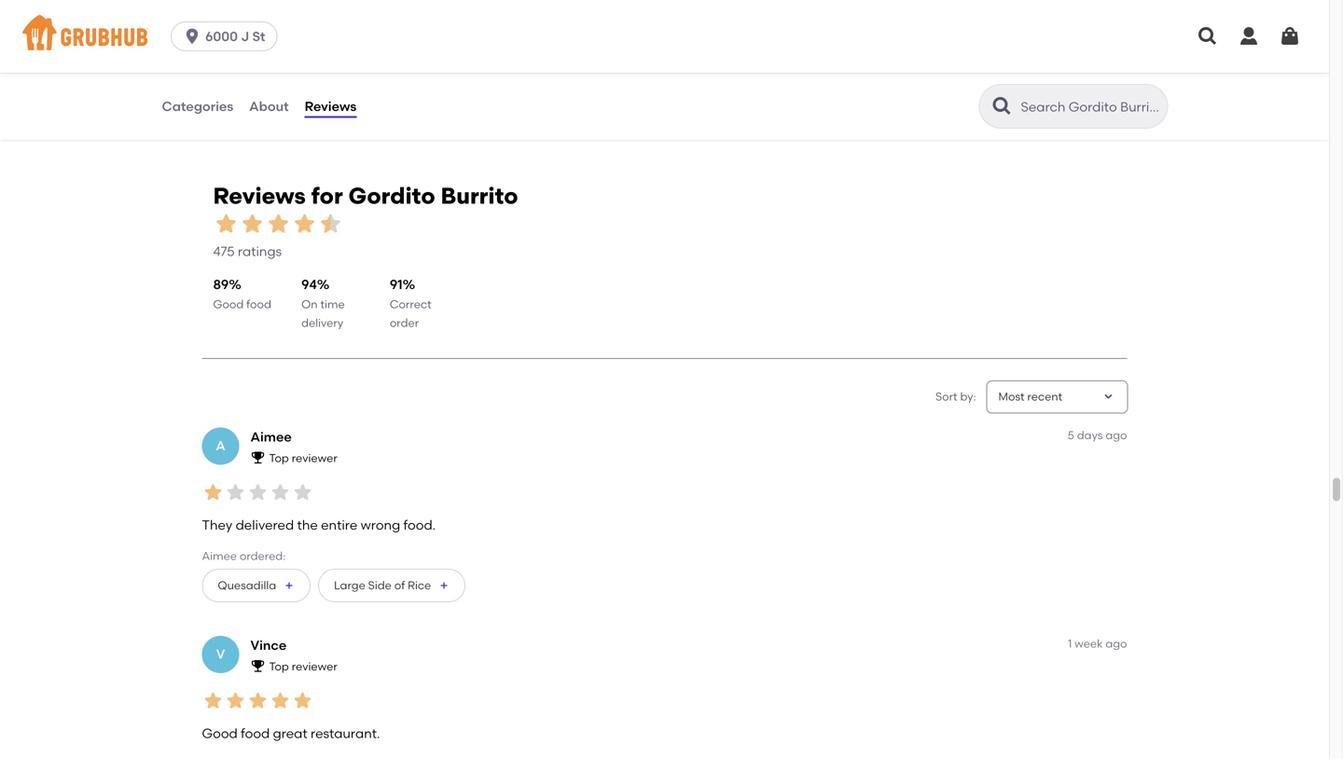 Task type: describe. For each thing, give the bounding box(es) containing it.
reviews for reviews for gordito burrito
[[213, 182, 306, 209]]

min for 35–45
[[890, 64, 910, 78]]

Search Gordito Burrito search field
[[1019, 98, 1162, 116]]

most
[[999, 390, 1025, 403]]

entire
[[321, 517, 357, 533]]

475
[[213, 243, 235, 259]]

6000 j st button
[[171, 21, 285, 51]]

30–45 min $4.49 delivery
[[188, 64, 260, 94]]

most recent
[[999, 390, 1063, 403]]

search icon image
[[991, 95, 1013, 118]]

large side of rice button
[[318, 569, 466, 602]]

a
[[216, 438, 226, 454]]

blanco
[[251, 16, 302, 34]]

89
[[213, 277, 229, 293]]

aimee ordered:
[[202, 549, 286, 563]]

plus icon image for large side of rice
[[439, 580, 450, 591]]

main navigation navigation
[[0, 0, 1329, 73]]

burrito
[[441, 182, 518, 209]]

recent
[[1027, 390, 1063, 403]]

burritos
[[214, 40, 256, 54]]

reviews for reviews
[[305, 98, 357, 114]]

gordito
[[348, 182, 435, 209]]

about button
[[248, 73, 290, 140]]

st
[[252, 28, 265, 44]]

1 horizontal spatial ratings
[[1103, 64, 1141, 78]]

ago for they delivered the entire wrong food.
[[1106, 428, 1127, 442]]

1 horizontal spatial svg image
[[1279, 25, 1301, 48]]

they delivered the entire wrong food.
[[202, 517, 436, 533]]

trophy icon image for vince
[[250, 659, 265, 674]]

subscription pass image
[[188, 40, 207, 55]]

wrong
[[361, 517, 400, 533]]

Sort by: field
[[999, 389, 1063, 405]]

food.
[[403, 517, 436, 533]]

5
[[1068, 428, 1074, 442]]

475 ratings
[[213, 243, 282, 259]]

delivery for 30–45
[[218, 80, 260, 94]]

6000 j st
[[205, 28, 265, 44]]

quesadilla button
[[202, 569, 311, 602]]

delivered
[[236, 517, 294, 533]]

35–45
[[855, 64, 887, 78]]

ordered:
[[240, 549, 286, 563]]

1
[[1068, 637, 1072, 650]]

side
[[368, 579, 392, 592]]

caballo blanco
[[188, 16, 302, 34]]

not
[[1037, 64, 1057, 78]]

plus icon image for quesadilla
[[284, 580, 295, 591]]

food inside 89 good food
[[246, 297, 271, 311]]

min for 20–35
[[557, 64, 577, 78]]

great
[[273, 726, 308, 742]]

rice
[[408, 579, 431, 592]]

2 svg image from the left
[[1238, 25, 1260, 48]]

for
[[311, 182, 343, 209]]

time
[[320, 297, 345, 311]]

they
[[202, 517, 232, 533]]

top reviewer for vince
[[269, 660, 337, 673]]

sort by:
[[936, 390, 976, 403]]

reviewer for vince
[[292, 660, 337, 673]]

89 good food
[[213, 277, 271, 311]]

delivery for 20–35
[[551, 80, 593, 94]]

20–35 min $2.49 delivery
[[521, 64, 593, 94]]

delivery for 35–45
[[886, 80, 928, 94]]



Task type: vqa. For each thing, say whether or not it's contained in the screenshot.
the 6000 J St BUTTON
yes



Task type: locate. For each thing, give the bounding box(es) containing it.
min inside 30–45 min $4.49 delivery
[[224, 64, 244, 78]]

0 vertical spatial ratings
[[1103, 64, 1141, 78]]

good down 89
[[213, 297, 244, 311]]

caballo
[[188, 16, 247, 34]]

0 vertical spatial ago
[[1106, 428, 1127, 442]]

caballo blanco link
[[188, 15, 475, 36]]

91
[[390, 277, 403, 293]]

0 vertical spatial reviews
[[305, 98, 357, 114]]

0 vertical spatial top reviewer
[[269, 451, 337, 465]]

1 top reviewer from the top
[[269, 451, 337, 465]]

$2.49
[[521, 80, 548, 94]]

30–45
[[188, 64, 221, 78]]

aimee down they on the bottom of page
[[202, 549, 237, 563]]

0 vertical spatial trophy icon image
[[250, 450, 265, 465]]

0 vertical spatial food
[[246, 297, 271, 311]]

0 horizontal spatial ratings
[[238, 243, 282, 259]]

delivery inside 94 on time delivery
[[301, 316, 343, 330]]

6000
[[205, 28, 238, 44]]

star icon image
[[400, 63, 415, 78], [415, 63, 430, 78], [430, 63, 445, 78], [445, 63, 460, 78], [460, 63, 475, 78], [460, 63, 475, 78], [733, 63, 748, 78], [748, 63, 763, 78], [763, 63, 778, 78], [778, 63, 793, 78], [793, 63, 808, 78], [793, 63, 808, 78], [213, 211, 239, 237], [239, 211, 265, 237], [265, 211, 291, 237], [291, 211, 318, 237], [318, 211, 344, 237], [318, 211, 344, 237], [202, 481, 224, 504], [224, 481, 247, 504], [247, 481, 269, 504], [269, 481, 291, 504], [291, 481, 314, 504], [202, 690, 224, 712], [224, 690, 247, 712], [247, 690, 269, 712], [269, 690, 291, 712], [291, 690, 314, 712]]

reviewer for aimee
[[292, 451, 337, 465]]

ratings
[[1103, 64, 1141, 78], [238, 243, 282, 259]]

reviews button
[[304, 73, 358, 140]]

0 vertical spatial top
[[269, 451, 289, 465]]

0 vertical spatial reviewer
[[292, 451, 337, 465]]

delivery up about
[[218, 80, 260, 94]]

delivery right $5.00
[[886, 80, 928, 94]]

plus icon image right rice
[[439, 580, 450, 591]]

v
[[216, 647, 225, 662]]

1 vertical spatial ratings
[[238, 243, 282, 259]]

reviews for gordito burrito
[[213, 182, 518, 209]]

1 vertical spatial good
[[202, 726, 238, 742]]

top reviewer down vince
[[269, 660, 337, 673]]

2 trophy icon image from the top
[[250, 659, 265, 674]]

svg image
[[1197, 25, 1219, 48], [1238, 25, 1260, 48]]

plus icon image inside large side of rice button
[[439, 580, 450, 591]]

top for aimee
[[269, 451, 289, 465]]

min inside 35–45 min $5.00 delivery
[[890, 64, 910, 78]]

1 vertical spatial food
[[241, 726, 270, 742]]

good
[[213, 297, 244, 311], [202, 726, 238, 742]]

on
[[301, 297, 318, 311]]

1 vertical spatial ago
[[1106, 637, 1127, 650]]

min inside 20–35 min $2.49 delivery
[[557, 64, 577, 78]]

week
[[1075, 637, 1103, 650]]

order
[[390, 316, 419, 330]]

min
[[224, 64, 244, 78], [557, 64, 577, 78], [890, 64, 910, 78]]

0 horizontal spatial plus icon image
[[284, 580, 295, 591]]

delivery
[[218, 80, 260, 94], [551, 80, 593, 94], [886, 80, 928, 94], [301, 316, 343, 330]]

2 reviewer from the top
[[292, 660, 337, 673]]

good food great restaurant.
[[202, 726, 380, 742]]

reviewer
[[292, 451, 337, 465], [292, 660, 337, 673]]

2 horizontal spatial min
[[890, 64, 910, 78]]

ratings right '475'
[[238, 243, 282, 259]]

trophy icon image
[[250, 450, 265, 465], [250, 659, 265, 674]]

5 days ago
[[1068, 428, 1127, 442]]

reviews up 475 ratings
[[213, 182, 306, 209]]

plus icon image down ordered:
[[284, 580, 295, 591]]

0 horizontal spatial aimee
[[202, 549, 237, 563]]

food
[[246, 297, 271, 311], [241, 726, 270, 742]]

0 vertical spatial aimee
[[250, 429, 292, 445]]

1 vertical spatial reviewer
[[292, 660, 337, 673]]

quesadilla
[[218, 579, 276, 592]]

1 horizontal spatial plus icon image
[[439, 580, 450, 591]]

large
[[334, 579, 365, 592]]

1 week ago
[[1068, 637, 1127, 650]]

1 vertical spatial reviews
[[213, 182, 306, 209]]

ago right days
[[1106, 428, 1127, 442]]

ago right week
[[1106, 637, 1127, 650]]

ratings right enough
[[1103, 64, 1141, 78]]

top reviewer up the
[[269, 451, 337, 465]]

delivery down time
[[301, 316, 343, 330]]

sort
[[936, 390, 958, 403]]

food left on
[[246, 297, 271, 311]]

94 on time delivery
[[301, 277, 345, 330]]

vince
[[250, 637, 287, 653]]

0 horizontal spatial svg image
[[1197, 25, 1219, 48]]

good inside 89 good food
[[213, 297, 244, 311]]

top reviewer
[[269, 451, 337, 465], [269, 660, 337, 673]]

1 reviewer from the top
[[292, 451, 337, 465]]

aimee for aimee ordered:
[[202, 549, 237, 563]]

1 vertical spatial top reviewer
[[269, 660, 337, 673]]

ago for good food great restaurant.
[[1106, 637, 1127, 650]]

3 min from the left
[[890, 64, 910, 78]]

1 svg image from the left
[[1197, 25, 1219, 48]]

trophy icon image down vince
[[250, 659, 265, 674]]

food left great
[[241, 726, 270, 742]]

enough
[[1059, 64, 1101, 78]]

plus icon image inside quesadilla button
[[284, 580, 295, 591]]

2 plus icon image from the left
[[439, 580, 450, 591]]

the
[[297, 517, 318, 533]]

top for vince
[[269, 660, 289, 673]]

1 plus icon image from the left
[[284, 580, 295, 591]]

top reviewer for aimee
[[269, 451, 337, 465]]

of
[[394, 579, 405, 592]]

top down vince
[[269, 660, 289, 673]]

1 trophy icon image from the top
[[250, 450, 265, 465]]

1 ago from the top
[[1106, 428, 1127, 442]]

trophy icon image right a
[[250, 450, 265, 465]]

reviews inside button
[[305, 98, 357, 114]]

caret down icon image
[[1101, 390, 1116, 404]]

0 horizontal spatial min
[[224, 64, 244, 78]]

trophy icon image for aimee
[[250, 450, 265, 465]]

2 ago from the top
[[1106, 637, 1127, 650]]

$5.00
[[855, 80, 884, 94]]

min right 20–35
[[557, 64, 577, 78]]

svg image
[[1279, 25, 1301, 48], [183, 27, 202, 46]]

0 vertical spatial good
[[213, 297, 244, 311]]

2 min from the left
[[557, 64, 577, 78]]

top right a
[[269, 451, 289, 465]]

delivery inside 30–45 min $4.49 delivery
[[218, 80, 260, 94]]

94
[[301, 277, 317, 293]]

reviewer up the they delivered the entire wrong food.
[[292, 451, 337, 465]]

0 horizontal spatial svg image
[[183, 27, 202, 46]]

aimee
[[250, 429, 292, 445], [202, 549, 237, 563]]

restaurant.
[[311, 726, 380, 742]]

min right 35–45
[[890, 64, 910, 78]]

categories button
[[161, 73, 234, 140]]

ago
[[1106, 428, 1127, 442], [1106, 637, 1127, 650]]

1 vertical spatial top
[[269, 660, 289, 673]]

1 horizontal spatial aimee
[[250, 429, 292, 445]]

large side of rice
[[334, 579, 431, 592]]

by:
[[960, 390, 976, 403]]

$4.49
[[188, 80, 215, 94]]

reviewer up good food great restaurant. in the left of the page
[[292, 660, 337, 673]]

2 top from the top
[[269, 660, 289, 673]]

top
[[269, 451, 289, 465], [269, 660, 289, 673]]

aimee right a
[[250, 429, 292, 445]]

plus icon image
[[284, 580, 295, 591], [439, 580, 450, 591]]

delivery right $2.49
[[551, 80, 593, 94]]

about
[[249, 98, 289, 114]]

min for 30–45
[[224, 64, 244, 78]]

not enough ratings
[[1037, 64, 1141, 78]]

1 min from the left
[[224, 64, 244, 78]]

reviews right about
[[305, 98, 357, 114]]

20–35
[[521, 64, 554, 78]]

91 correct order
[[390, 277, 432, 330]]

35–45 min $5.00 delivery
[[855, 64, 928, 94]]

reviews
[[305, 98, 357, 114], [213, 182, 306, 209]]

j
[[241, 28, 249, 44]]

svg image inside 6000 j st button
[[183, 27, 202, 46]]

good left great
[[202, 726, 238, 742]]

1 vertical spatial aimee
[[202, 549, 237, 563]]

1 vertical spatial trophy icon image
[[250, 659, 265, 674]]

categories
[[162, 98, 233, 114]]

min down burritos
[[224, 64, 244, 78]]

correct
[[390, 297, 432, 311]]

delivery inside 20–35 min $2.49 delivery
[[551, 80, 593, 94]]

1 horizontal spatial svg image
[[1238, 25, 1260, 48]]

delivery inside 35–45 min $5.00 delivery
[[886, 80, 928, 94]]

aimee for aimee
[[250, 429, 292, 445]]

days
[[1077, 428, 1103, 442]]

1 top from the top
[[269, 451, 289, 465]]

1 horizontal spatial min
[[557, 64, 577, 78]]

delivery for 94
[[301, 316, 343, 330]]

2 top reviewer from the top
[[269, 660, 337, 673]]



